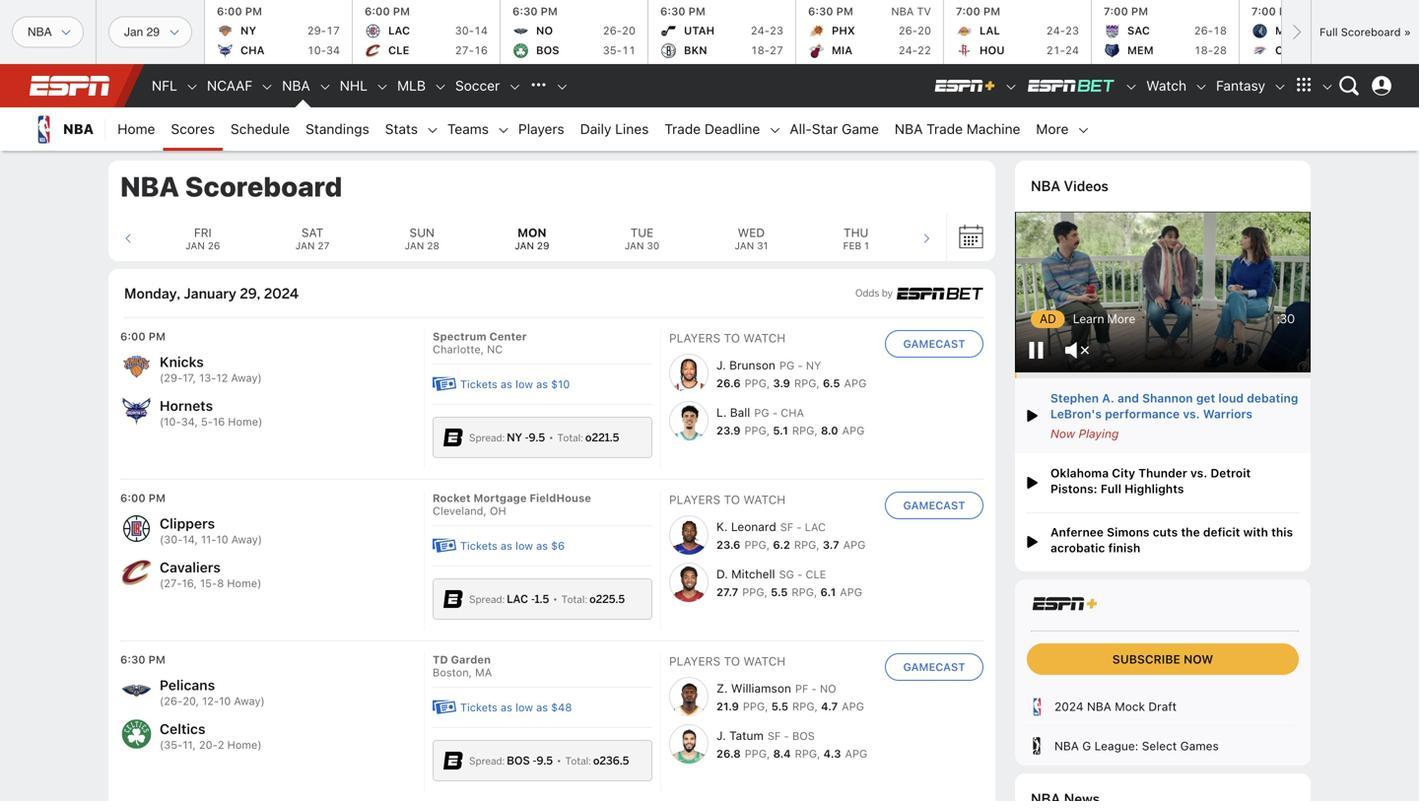 Task type: vqa. For each thing, say whether or not it's contained in the screenshot.


Task type: describe. For each thing, give the bounding box(es) containing it.
home for clippers
[[227, 577, 257, 590]]

star
[[812, 121, 838, 137]]

5-
[[201, 415, 213, 428]]

3 7:00 pm from the left
[[1252, 5, 1296, 18]]

soccer
[[455, 77, 500, 94]]

1
[[865, 240, 869, 251]]

scoreboard for nba scoreboard
[[185, 170, 342, 203]]

gamecast for knicks
[[903, 338, 966, 351]]

( for knicks
[[160, 372, 164, 384]]

williamson
[[731, 682, 792, 696]]

1 horizontal spatial 2024
[[1055, 700, 1084, 714]]

tue
[[631, 226, 654, 240]]

home down the nfl link
[[117, 121, 155, 137]]

list containing 2024 nba mock draft
[[1015, 687, 1311, 766]]

26- for 11
[[603, 24, 622, 37]]

hornets link
[[160, 397, 213, 415]]

tickets as low as $10 link
[[433, 373, 570, 396]]

24- for 24
[[1047, 24, 1066, 37]]

get
[[1197, 391, 1216, 405]]

23 for 18-
[[770, 24, 784, 37]]

pm up espn more sports home page image
[[541, 5, 558, 18]]

1 horizontal spatial 28
[[1214, 44, 1227, 57]]

1 horizontal spatial more espn image
[[1321, 80, 1335, 94]]

pm up utah on the top
[[689, 5, 706, 18]]

rpg for d. mitchell
[[792, 586, 814, 599]]

pm up the sac
[[1132, 5, 1149, 18]]

teams
[[448, 121, 489, 137]]

this
[[1272, 525, 1294, 539]]

ppg for brunson
[[745, 377, 767, 390]]

: for o236.5
[[589, 755, 591, 768]]

list for celtics
[[669, 677, 877, 764]]

2 vertical spatial lac
[[507, 593, 528, 606]]

20-
[[199, 739, 218, 751]]

nhl image
[[376, 80, 389, 94]]

now inside the stephen a. and shannon get loud debating lebron's performance vs. warriors now playing
[[1051, 427, 1076, 440]]

0 vertical spatial full
[[1320, 26, 1338, 38]]

8.0
[[821, 425, 839, 437]]

6:30 pm up utah on the top
[[661, 5, 706, 18]]

6:00 pm up the nhl image at the top
[[365, 5, 410, 18]]

detroit
[[1211, 466, 1251, 480]]

and
[[1118, 391, 1139, 405]]

0 vertical spatial 14
[[474, 24, 488, 37]]

12-
[[202, 695, 219, 708]]

cle inside d. mitchell sg - cle 27.7 ppg 5.5 rpg 6.1 apg
[[806, 568, 826, 581]]

nba left mock at right
[[1087, 700, 1112, 714]]

mlb link
[[389, 64, 434, 107]]

spread for hornets
[[469, 432, 502, 445]]

calendar image
[[960, 225, 983, 249]]

6.2
[[773, 539, 790, 552]]

10 for clippers
[[216, 533, 228, 546]]

ball
[[730, 406, 751, 420]]

espn bet image for celtics
[[444, 751, 463, 771]]

hornets
[[160, 398, 213, 414]]

apg for tatum
[[845, 748, 868, 761]]

players to watch for pelicans
[[669, 655, 786, 669]]

home for pelicans
[[227, 739, 258, 751]]

deficit
[[1204, 525, 1241, 539]]

standings link
[[298, 107, 377, 151]]

- down tickets as low as $10
[[525, 431, 529, 445]]

18- for 27
[[751, 44, 770, 57]]

4.3
[[824, 748, 841, 761]]

0 horizontal spatial cle
[[388, 44, 410, 57]]

( for pelicans
[[160, 695, 164, 708]]

spectrum
[[433, 330, 487, 343]]

mock
[[1115, 700, 1146, 714]]

subscribe now link
[[1027, 644, 1299, 675]]

0 horizontal spatial espn bet image
[[1026, 78, 1117, 94]]

12
[[216, 372, 228, 384]]

as down nc
[[501, 378, 513, 391]]

players for pelicans
[[669, 655, 721, 669]]

29
[[537, 240, 550, 251]]

to for pelicans
[[724, 655, 740, 669]]

as left $6 at the bottom left of page
[[536, 540, 548, 553]]

apg for leonard
[[843, 539, 866, 552]]

monday,
[[124, 285, 180, 303]]

- for d. mitchell
[[798, 568, 803, 581]]

29-17
[[307, 24, 340, 37]]

jan for mon
[[515, 240, 534, 251]]

watch for clippers
[[744, 493, 786, 507]]

1 horizontal spatial espn bet image
[[1125, 80, 1139, 94]]

pm up clippers
[[149, 492, 166, 505]]

10- inside hornets ( 10-34 5-16 home )
[[164, 415, 181, 428]]

watch image
[[1195, 80, 1209, 94]]

with
[[1244, 525, 1269, 539]]

l. ball image
[[669, 401, 709, 441]]

6:00 pm up ncaaf
[[217, 5, 262, 18]]

6:00 pm down monday,
[[120, 330, 166, 343]]

nba right game
[[895, 121, 923, 137]]

0 horizontal spatial more
[[1036, 121, 1069, 137]]

o221.5
[[586, 431, 619, 445]]

utah
[[684, 24, 715, 37]]

24-23 for 27
[[751, 24, 784, 37]]

5.1
[[773, 425, 788, 437]]

1 horizontal spatial now
[[1184, 652, 1214, 666]]

knicks link
[[160, 353, 204, 372]]

cuts
[[1153, 525, 1178, 539]]

video player: stephen a. and shannon get loud debating lebron's performance vs. warriors region
[[1015, 212, 1311, 378]]

nba inside global navigation element
[[282, 77, 310, 94]]

january
[[184, 285, 236, 303]]

hou
[[980, 44, 1005, 57]]

wed jan 31
[[735, 226, 768, 251]]

fri jan 26
[[185, 226, 220, 251]]

total : o225.5
[[562, 593, 625, 606]]

watch for knicks
[[744, 331, 786, 345]]

) for hornets
[[258, 415, 263, 428]]

26
[[208, 240, 220, 251]]

0 horizontal spatial bos
[[507, 754, 530, 768]]

debating
[[1247, 391, 1299, 405]]

- down tickets as low as $6
[[531, 593, 535, 606]]

espn bet image
[[444, 590, 463, 609]]

no inside z. williamson pf - no 21.9 ppg 5.5 rpg 4.7 apg
[[820, 683, 837, 696]]

standings
[[306, 121, 369, 137]]

trade deadline image
[[768, 123, 782, 137]]

0 horizontal spatial 2024
[[264, 285, 299, 303]]

- for l. ball
[[773, 407, 778, 420]]

27 inside 'sat jan 27'
[[318, 240, 330, 251]]

wed
[[738, 226, 765, 240]]

scores link
[[163, 107, 223, 151]]

sun jan 28
[[405, 226, 440, 251]]

nba left home link
[[63, 121, 94, 137]]

oh
[[490, 505, 506, 518]]

11 inside celtics ( 35-11 20-2 home )
[[183, 739, 193, 751]]

games
[[1181, 739, 1219, 753]]

vs. inside oklahoma city thunder vs. detroit pistons: full highlights
[[1191, 466, 1208, 480]]

1 horizontal spatial 30-
[[455, 24, 474, 37]]

29- inside knicks ( 29-17 13-12 away )
[[164, 372, 183, 384]]

cavaliers link
[[160, 558, 221, 577]]

monday, january 29, 2024 element
[[124, 269, 984, 319]]

home for knicks
[[228, 415, 258, 428]]

24-23 for 24
[[1047, 24, 1079, 37]]

) for clippers
[[258, 533, 262, 546]]

pm up lal
[[984, 5, 1001, 18]]

o225.5
[[590, 593, 625, 606]]

»
[[1404, 26, 1412, 38]]

nba left videos
[[1031, 177, 1061, 195]]

as left $48
[[536, 702, 548, 714]]

soccer image
[[508, 80, 522, 94]]

16 inside cavaliers ( 27-16 15-8 home )
[[182, 577, 194, 590]]

26- for 28
[[1195, 24, 1214, 37]]

28 inside sun jan 28
[[427, 240, 440, 251]]

apg for brunson
[[844, 377, 867, 390]]

celtics
[[160, 721, 206, 737]]

0 horizontal spatial nba link
[[20, 107, 106, 151]]

spread : bos -9.5
[[469, 754, 553, 768]]

) for celtics
[[258, 739, 262, 751]]

schedule link
[[223, 107, 298, 151]]

: for ny
[[502, 432, 505, 445]]

fantasy image
[[1274, 80, 1287, 94]]

0 vertical spatial 10-
[[307, 44, 326, 57]]

0 vertical spatial 34
[[326, 44, 340, 57]]

td garden boston, ma
[[433, 654, 492, 679]]

nba left tv
[[892, 5, 914, 18]]

2 7:00 pm from the left
[[1104, 5, 1149, 18]]

ppg for leonard
[[745, 539, 767, 552]]

6:30 pm up espn more sports home page image
[[513, 5, 558, 18]]

0 vertical spatial bos
[[536, 44, 559, 57]]

27-16
[[455, 44, 488, 57]]

total : o236.5
[[565, 754, 629, 768]]

21.9
[[717, 701, 739, 713]]

td
[[433, 654, 448, 667]]

$48
[[551, 702, 572, 714]]

( for clippers
[[160, 533, 164, 546]]

a.
[[1102, 391, 1115, 405]]

city
[[1112, 466, 1136, 480]]

pelicans ( 26-20 12-10 away )
[[160, 677, 265, 708]]

away for clippers
[[231, 533, 258, 546]]

oklahoma
[[1051, 466, 1109, 480]]

mortgage
[[474, 492, 527, 505]]

select
[[1142, 739, 1177, 753]]

6:30 pm up pelicans
[[120, 654, 165, 667]]

0 horizontal spatial more espn image
[[1289, 71, 1319, 101]]

center
[[490, 330, 527, 343]]

players for knicks
[[669, 331, 721, 345]]

ppg for mitchell
[[743, 586, 765, 599]]

gamecast link for pelicans
[[885, 654, 984, 681]]

2 7:00 from the left
[[1104, 5, 1129, 18]]

total for cavaliers
[[562, 594, 585, 606]]

1 horizontal spatial nba link
[[274, 64, 318, 107]]

spread for celtics
[[469, 755, 502, 768]]

garden
[[451, 654, 491, 667]]

d. mitchell image
[[669, 563, 709, 603]]

24
[[1066, 44, 1079, 57]]

26-20 for 22
[[899, 24, 932, 37]]

players link
[[511, 107, 572, 151]]

1 horizontal spatial 17
[[326, 24, 340, 37]]

pelicans
[[160, 677, 215, 693]]

0 horizontal spatial cha
[[241, 44, 265, 57]]

stephen
[[1051, 391, 1099, 405]]

spectrum center charlotte, nc
[[433, 330, 527, 356]]

j. brunson pg - ny 26.6 ppg 3.9 rpg 6.5 apg
[[717, 358, 867, 390]]

jan for sat
[[295, 240, 315, 251]]

1 horizontal spatial 11
[[622, 44, 636, 57]]

cha inside l. ball pg - cha 23.9 ppg 5.1 rpg 8.0 apg
[[781, 407, 804, 420]]

- for k. leonard
[[797, 521, 802, 534]]

rpg for j. tatum
[[795, 748, 817, 761]]

as left $10
[[536, 378, 548, 391]]

more image
[[1077, 123, 1091, 137]]

pm up mlb
[[393, 5, 410, 18]]

- down the tickets as low as $48
[[533, 754, 537, 768]]

pm up phx at the right top
[[837, 5, 854, 18]]

0 vertical spatial 35-
[[603, 44, 622, 57]]

lac inside k. leonard sf - lac 23.6 ppg 6.2 rpg 3.7 apg
[[805, 521, 826, 534]]

1 trade from the left
[[665, 121, 701, 137]]

j. tatum sf - bos 26.8 ppg 8.4 rpg 4.3 apg
[[717, 729, 868, 761]]

ny inside j. brunson pg - ny 26.6 ppg 3.9 rpg 6.5 apg
[[806, 359, 822, 372]]

sf for leonard
[[780, 521, 794, 534]]

20 inside "pelicans ( 26-20 12-10 away )"
[[183, 695, 196, 708]]

z. williamson pf - no 21.9 ppg 5.5 rpg 4.7 apg
[[717, 682, 865, 713]]

pm up min
[[1279, 5, 1296, 18]]

: for lac
[[502, 594, 505, 606]]

list for hornets
[[669, 354, 877, 441]]

tickets as low as $48
[[460, 702, 572, 714]]

draft
[[1149, 700, 1177, 714]]

stephen a. and shannon get loud debating lebron's performance vs. warriors now playing
[[1051, 391, 1299, 440]]

5.5 for williamson
[[772, 701, 789, 713]]

nfl image
[[185, 80, 199, 94]]

odds provided by espn bet image
[[856, 288, 984, 300]]

espn plus image
[[1005, 80, 1019, 94]]

) for pelicans
[[261, 695, 265, 708]]

j. for j. brunson
[[717, 358, 726, 372]]

2 trade from the left
[[927, 121, 963, 137]]

3 7:00 from the left
[[1252, 5, 1277, 18]]

l.
[[717, 406, 727, 420]]

0 vertical spatial 27
[[770, 44, 784, 57]]



Task type: locate. For each thing, give the bounding box(es) containing it.
tickets down ma
[[460, 702, 498, 714]]

1 gamecast link from the top
[[885, 330, 984, 358]]

pm up knicks
[[149, 330, 166, 343]]

1 players to watch from the top
[[669, 331, 786, 345]]

: for o225.5
[[585, 594, 588, 606]]

list containing k. leonard
[[669, 516, 877, 603]]

1 horizontal spatial 27-
[[455, 44, 474, 57]]

24-
[[751, 24, 770, 37], [1047, 24, 1066, 37], [899, 44, 918, 57]]

1 horizontal spatial lac
[[507, 593, 528, 606]]

apg for mitchell
[[840, 586, 863, 599]]

stats image
[[426, 123, 440, 137]]

list for cavaliers
[[669, 516, 877, 603]]

( down the celtics
[[160, 739, 164, 751]]

ppg down ball
[[745, 425, 767, 437]]

1 gamecast from the top
[[903, 338, 966, 351]]

low
[[516, 378, 533, 391], [516, 540, 533, 553], [516, 702, 533, 714]]

1 horizontal spatial 35-
[[603, 44, 622, 57]]

2 23 from the left
[[1066, 24, 1079, 37]]

) inside cavaliers ( 27-16 15-8 home )
[[257, 577, 262, 590]]

7:00 up lal
[[956, 5, 981, 18]]

0 vertical spatial 9.5
[[529, 431, 545, 445]]

) inside hornets ( 10-34 5-16 home )
[[258, 415, 263, 428]]

jan inside "tue jan 30"
[[625, 240, 644, 251]]

low for celtics
[[516, 702, 533, 714]]

learn more
[[1073, 311, 1136, 327]]

players to watch
[[669, 331, 786, 345], [669, 493, 786, 507], [669, 655, 786, 669]]

18-27
[[751, 44, 784, 57]]

2 horizontal spatial lac
[[805, 521, 826, 534]]

no up 4.7
[[820, 683, 837, 696]]

- inside j. brunson pg - ny 26.6 ppg 3.9 rpg 6.5 apg
[[798, 359, 803, 372]]

bos up espn more sports home page image
[[536, 44, 559, 57]]

6.5
[[823, 377, 840, 390]]

ppg inside j. brunson pg - ny 26.6 ppg 3.9 rpg 6.5 apg
[[745, 377, 767, 390]]

: inside spread : bos -9.5
[[502, 755, 505, 768]]

j. tatum image
[[669, 725, 709, 764]]

low left $48
[[516, 702, 533, 714]]

27- down 30-14
[[455, 44, 474, 57]]

0 horizontal spatial 34
[[181, 415, 195, 428]]

1 horizontal spatial 7:00 pm
[[1104, 5, 1149, 18]]

1 vertical spatial scoreboard
[[185, 170, 342, 203]]

trade left deadline
[[665, 121, 701, 137]]

4 ( from the top
[[160, 577, 164, 590]]

to up k.
[[724, 493, 740, 507]]

ppg inside the j. tatum sf - bos 26.8 ppg 8.4 rpg 4.3 apg
[[745, 748, 767, 761]]

1 7:00 from the left
[[956, 5, 981, 18]]

apg inside l. ball pg - cha 23.9 ppg 5.1 rpg 8.0 apg
[[842, 425, 865, 437]]

1 horizontal spatial 24-
[[899, 44, 918, 57]]

cha up 5.1
[[781, 407, 804, 420]]

espn bet image down mem in the top of the page
[[1125, 80, 1139, 94]]

1 horizontal spatial 24-23
[[1047, 24, 1079, 37]]

1 jan from the left
[[185, 240, 205, 251]]

home inside celtics ( 35-11 20-2 home )
[[227, 739, 258, 751]]

0 vertical spatial 27-
[[455, 44, 474, 57]]

low left $6 at the bottom left of page
[[516, 540, 533, 553]]

players for clippers
[[669, 493, 721, 507]]

( for celtics
[[160, 739, 164, 751]]

home inside hornets ( 10-34 5-16 home )
[[228, 415, 258, 428]]

jan inside fri jan 26
[[185, 240, 205, 251]]

0 vertical spatial total
[[558, 432, 581, 445]]

24- up 18-27
[[751, 24, 770, 37]]

2 gamecast from the top
[[903, 500, 966, 512]]

1 horizontal spatial 20
[[622, 24, 636, 37]]

) inside clippers ( 30-14 11-10 away )
[[258, 533, 262, 546]]

26-20 up "35-11"
[[603, 24, 636, 37]]

30- inside clippers ( 30-14 11-10 away )
[[164, 533, 183, 546]]

0 horizontal spatial 11
[[183, 739, 193, 751]]

5.5 inside d. mitchell sg - cle 27.7 ppg 5.5 rpg 6.1 apg
[[771, 586, 788, 599]]

0 vertical spatial 16
[[474, 44, 488, 57]]

3.7
[[823, 539, 840, 552]]

) inside celtics ( 35-11 20-2 home )
[[258, 739, 262, 751]]

3 spread from the top
[[469, 755, 502, 768]]

full inside oklahoma city thunder vs. detroit pistons: full highlights
[[1101, 482, 1122, 496]]

- inside the j. tatum sf - bos 26.8 ppg 8.4 rpg 4.3 apg
[[784, 730, 789, 743]]

10-34
[[307, 44, 340, 57]]

away for knicks
[[231, 372, 258, 384]]

sf for tatum
[[768, 730, 781, 743]]

home inside cavaliers ( 27-16 15-8 home )
[[227, 577, 257, 590]]

17
[[326, 24, 340, 37], [183, 372, 193, 384]]

( inside "pelicans ( 26-20 12-10 away )"
[[160, 695, 164, 708]]

2024 up 'g'
[[1055, 700, 1084, 714]]

jan for tue
[[625, 240, 644, 251]]

now right subscribe
[[1184, 652, 1214, 666]]

d.
[[717, 567, 728, 581]]

1 vertical spatial 16
[[213, 415, 225, 428]]

espn bet image
[[1026, 78, 1117, 94], [1125, 80, 1139, 94]]

7:00 pm
[[956, 5, 1001, 18], [1104, 5, 1149, 18], [1252, 5, 1296, 18]]

5.5 down the sg
[[771, 586, 788, 599]]

1 vertical spatial bos
[[793, 730, 815, 743]]

2 24-23 from the left
[[1047, 24, 1079, 37]]

1 horizontal spatial ny
[[507, 431, 522, 445]]

ppg for ball
[[745, 425, 767, 437]]

1 vertical spatial 30-
[[164, 533, 183, 546]]

jan inside the mon jan 29
[[515, 240, 534, 251]]

0 vertical spatial 5.5
[[771, 586, 788, 599]]

2 horizontal spatial bos
[[793, 730, 815, 743]]

26- for 22
[[899, 24, 918, 37]]

scoreboard for full scoreboard »
[[1341, 26, 1401, 38]]

3.9
[[773, 377, 791, 390]]

j. for j. tatum
[[717, 729, 726, 743]]

ppg for tatum
[[745, 748, 767, 761]]

jan down tue
[[625, 240, 644, 251]]

0 horizontal spatial scoreboard
[[185, 170, 342, 203]]

30
[[647, 240, 660, 251]]

21-
[[1047, 44, 1066, 57]]

9.5 for hornets
[[529, 431, 545, 445]]

2 j. from the top
[[717, 729, 726, 743]]

rpg for k. leonard
[[794, 539, 817, 552]]

jan inside sun jan 28
[[405, 240, 424, 251]]

0 vertical spatial ny
[[241, 24, 256, 37]]

( for hornets
[[160, 415, 164, 428]]

23.6
[[717, 539, 741, 552]]

:30
[[1277, 311, 1295, 327]]

nba tv
[[892, 5, 932, 18]]

0 vertical spatial 30-
[[455, 24, 474, 37]]

) for knicks
[[258, 372, 262, 384]]

6 ( from the top
[[160, 739, 164, 751]]

ncaaf image
[[260, 80, 274, 94]]

apg inside d. mitchell sg - cle 27.7 ppg 5.5 rpg 6.1 apg
[[840, 586, 863, 599]]

daily
[[580, 121, 612, 137]]

rpg right 5.1
[[792, 425, 815, 437]]

gamecast for pelicans
[[903, 661, 966, 674]]

tickets
[[460, 378, 498, 391], [460, 540, 498, 553], [460, 702, 498, 714]]

18-28
[[1195, 44, 1227, 57]]

0 horizontal spatial 17
[[183, 372, 193, 384]]

1 vertical spatial 9.5
[[537, 754, 553, 768]]

rpg inside z. williamson pf - no 21.9 ppg 5.5 rpg 4.7 apg
[[793, 701, 815, 713]]

20 for 35-
[[622, 24, 636, 37]]

1 vertical spatial spread
[[469, 594, 502, 606]]

1 vertical spatial 35-
[[164, 739, 183, 751]]

34 down the hornets
[[181, 415, 195, 428]]

players to watch up k.
[[669, 493, 786, 507]]

)
[[258, 372, 262, 384], [258, 415, 263, 428], [258, 533, 262, 546], [257, 577, 262, 590], [261, 695, 265, 708], [258, 739, 262, 751]]

- for j. brunson
[[798, 359, 803, 372]]

espn more sports home page image
[[524, 71, 553, 101]]

spread for cavaliers
[[469, 594, 502, 606]]

cle up 6.1
[[806, 568, 826, 581]]

) for cavaliers
[[257, 577, 262, 590]]

j. inside j. brunson pg - ny 26.6 ppg 3.9 rpg 6.5 apg
[[717, 358, 726, 372]]

soccer link
[[448, 64, 508, 107]]

total inside the total : o225.5
[[562, 594, 585, 606]]

10- down 29-17
[[307, 44, 326, 57]]

trade deadline link
[[657, 107, 768, 151]]

1 vertical spatial no
[[820, 683, 837, 696]]

2 jan from the left
[[295, 240, 315, 251]]

1 26-20 from the left
[[603, 24, 636, 37]]

apg inside k. leonard sf - lac 23.6 ppg 6.2 rpg 3.7 apg
[[843, 539, 866, 552]]

jan inside wed jan 31
[[735, 240, 754, 251]]

away inside "pelicans ( 26-20 12-10 away )"
[[234, 695, 261, 708]]

: for o221.5
[[581, 432, 584, 445]]

1 vertical spatial pg
[[754, 407, 770, 420]]

pg inside l. ball pg - cha 23.9 ppg 5.1 rpg 8.0 apg
[[754, 407, 770, 420]]

0 horizontal spatial 16
[[182, 577, 194, 590]]

1 24-23 from the left
[[751, 24, 784, 37]]

k. leonard sf - lac 23.6 ppg 6.2 rpg 3.7 apg
[[717, 520, 866, 552]]

z. williamson image
[[669, 677, 709, 717]]

global navigation element
[[20, 64, 1400, 107]]

- inside l. ball pg - cha 23.9 ppg 5.1 rpg 8.0 apg
[[773, 407, 778, 420]]

( inside celtics ( 35-11 20-2 home )
[[160, 739, 164, 751]]

2 horizontal spatial 7:00
[[1252, 5, 1277, 18]]

(
[[160, 372, 164, 384], [160, 415, 164, 428], [160, 533, 164, 546], [160, 577, 164, 590], [160, 695, 164, 708], [160, 739, 164, 751]]

more inside video player: stephen a. and shannon get loud debating lebron's performance vs. warriors region
[[1107, 311, 1136, 327]]

jan for sun
[[405, 240, 424, 251]]

0 horizontal spatial 24-
[[751, 24, 770, 37]]

3 tickets from the top
[[460, 702, 498, 714]]

rpg down pf
[[793, 701, 815, 713]]

anfernee
[[1051, 525, 1104, 539]]

3 gamecast from the top
[[903, 661, 966, 674]]

celtics link
[[160, 720, 206, 739]]

1 vertical spatial j.
[[717, 729, 726, 743]]

1 vertical spatial 27
[[318, 240, 330, 251]]

j. inside the j. tatum sf - bos 26.8 ppg 8.4 rpg 4.3 apg
[[717, 729, 726, 743]]

j. up 26.6 on the top right of page
[[717, 358, 726, 372]]

1 horizontal spatial 29-
[[307, 24, 326, 37]]

cavaliers
[[160, 559, 221, 576]]

1 horizontal spatial no
[[820, 683, 837, 696]]

10-
[[307, 44, 326, 57], [164, 415, 181, 428]]

2 horizontal spatial 24-
[[1047, 24, 1066, 37]]

to for knicks
[[724, 331, 740, 345]]

) right the 8
[[257, 577, 262, 590]]

26.8
[[717, 748, 741, 761]]

( inside knicks ( 29-17 13-12 away )
[[160, 372, 164, 384]]

low for cavaliers
[[516, 540, 533, 553]]

stats link
[[377, 107, 426, 151]]

gamecast
[[903, 338, 966, 351], [903, 500, 966, 512], [903, 661, 966, 674]]

14 inside clippers ( 30-14 11-10 away )
[[183, 533, 195, 546]]

gamecast for clippers
[[903, 500, 966, 512]]

mia
[[832, 44, 853, 57]]

players right teams image
[[519, 121, 565, 137]]

list
[[669, 354, 877, 441], [669, 516, 877, 603], [669, 677, 877, 764], [1015, 687, 1311, 766]]

1 vertical spatial away
[[231, 533, 258, 546]]

acrobatic
[[1051, 541, 1106, 555]]

the
[[1181, 525, 1200, 539]]

3 ( from the top
[[160, 533, 164, 546]]

3 jan from the left
[[405, 240, 424, 251]]

pm up 'ncaaf' image
[[245, 5, 262, 18]]

feb
[[843, 240, 862, 251]]

pg up 3.9 on the right of page
[[780, 359, 795, 372]]

9.5 left total : o221.5
[[529, 431, 545, 445]]

1 vertical spatial lac
[[805, 521, 826, 534]]

: inside the total : o225.5
[[585, 594, 588, 606]]

0 horizontal spatial lac
[[388, 24, 410, 37]]

( for cavaliers
[[160, 577, 164, 590]]

rpg inside the j. tatum sf - bos 26.8 ppg 8.4 rpg 4.3 apg
[[795, 748, 817, 761]]

as up spread : bos -9.5
[[501, 702, 513, 714]]

2024 nba mock draft
[[1055, 700, 1177, 714]]

pg for brunson
[[780, 359, 795, 372]]

10 for pelicans
[[219, 695, 231, 708]]

ppg inside z. williamson pf - no 21.9 ppg 5.5 rpg 4.7 apg
[[743, 701, 765, 713]]

16 inside hornets ( 10-34 5-16 home )
[[213, 415, 225, 428]]

1 horizontal spatial 16
[[213, 415, 225, 428]]

27- down cavaliers
[[164, 577, 182, 590]]

2 vertical spatial away
[[234, 695, 261, 708]]

30- down clippers
[[164, 533, 183, 546]]

1 vertical spatial 5.5
[[772, 701, 789, 713]]

more sports image
[[555, 80, 569, 94]]

watch up leonard on the right of page
[[744, 493, 786, 507]]

- for z. williamson
[[812, 683, 817, 696]]

ny up ncaaf
[[241, 24, 256, 37]]

1 tickets from the top
[[460, 378, 498, 391]]

clippers link
[[160, 514, 215, 533]]

ad
[[1040, 311, 1057, 327]]

0 horizontal spatial 35-
[[164, 739, 183, 751]]

1 23 from the left
[[770, 24, 784, 37]]

espn bet image left spread : bos -9.5
[[444, 751, 463, 771]]

1 vertical spatial gamecast
[[903, 500, 966, 512]]

3 gamecast link from the top
[[885, 654, 984, 681]]

0 vertical spatial gamecast
[[903, 338, 966, 351]]

tickets for cavaliers
[[460, 540, 498, 553]]

pf
[[795, 683, 809, 696]]

full scoreboard » link
[[1311, 0, 1420, 64]]

watch left watch "icon"
[[1147, 77, 1187, 94]]

: for bos
[[502, 755, 505, 768]]

5 jan from the left
[[625, 240, 644, 251]]

1 vertical spatial 28
[[427, 240, 440, 251]]

11
[[622, 44, 636, 57], [183, 739, 193, 751]]

learn
[[1073, 311, 1105, 327]]

nba left 'g'
[[1055, 739, 1079, 753]]

2024 nba mock draft link
[[1015, 687, 1311, 726]]

2 low from the top
[[516, 540, 533, 553]]

- up 5.1
[[773, 407, 778, 420]]

1 low from the top
[[516, 378, 533, 391]]

vs.
[[1183, 407, 1200, 421], [1191, 466, 1208, 480]]

ppg inside k. leonard sf - lac 23.6 ppg 6.2 rpg 3.7 apg
[[745, 539, 767, 552]]

sf inside k. leonard sf - lac 23.6 ppg 6.2 rpg 3.7 apg
[[780, 521, 794, 534]]

35- down the celtics
[[164, 739, 183, 751]]

17 inside knicks ( 29-17 13-12 away )
[[183, 372, 193, 384]]

d. mitchell sg - cle 27.7 ppg 5.5 rpg 6.1 apg
[[717, 567, 863, 599]]

26- inside "pelicans ( 26-20 12-10 away )"
[[164, 695, 183, 708]]

jan down sat
[[295, 240, 315, 251]]

1 vertical spatial 34
[[181, 415, 195, 428]]

to for clippers
[[724, 493, 740, 507]]

23.9
[[717, 425, 741, 437]]

10 up celtics ( 35-11 20-2 home ) on the bottom
[[219, 695, 231, 708]]

finish
[[1109, 541, 1141, 555]]

apg right 3.7
[[843, 539, 866, 552]]

rpg inside l. ball pg - cha 23.9 ppg 5.1 rpg 8.0 apg
[[792, 425, 815, 437]]

1 vertical spatial espn bet image
[[444, 751, 463, 771]]

0 horizontal spatial 24-23
[[751, 24, 784, 37]]

watch for pelicans
[[744, 655, 786, 669]]

20 for 24-
[[918, 24, 932, 37]]

rpg inside d. mitchell sg - cle 27.7 ppg 5.5 rpg 6.1 apg
[[792, 586, 814, 599]]

lebron's
[[1051, 407, 1102, 421]]

1 vertical spatial 29-
[[164, 372, 183, 384]]

2 espn bet image from the top
[[444, 751, 463, 771]]

14 up 27-16
[[474, 24, 488, 37]]

6 jan from the left
[[735, 240, 754, 251]]

26- down pelicans
[[164, 695, 183, 708]]

nba image
[[318, 80, 332, 94]]

low for hornets
[[516, 378, 533, 391]]

low left $10
[[516, 378, 533, 391]]

1 vertical spatial more
[[1107, 311, 1136, 327]]

tickets for celtics
[[460, 702, 498, 714]]

performance
[[1105, 407, 1180, 421]]

1 ( from the top
[[160, 372, 164, 384]]

ppg inside l. ball pg - cha 23.9 ppg 5.1 rpg 8.0 apg
[[745, 425, 767, 437]]

jan for wed
[[735, 240, 754, 251]]

: left 'o225.5'
[[585, 594, 588, 606]]

3 to from the top
[[724, 655, 740, 669]]

1 7:00 pm from the left
[[956, 5, 1001, 18]]

subscribe now
[[1113, 652, 1214, 666]]

: inside 'spread : lac -1.5'
[[502, 594, 505, 606]]

5 ( from the top
[[160, 695, 164, 708]]

1 horizontal spatial pg
[[780, 359, 795, 372]]

1 vertical spatial total
[[562, 594, 585, 606]]

knicks
[[160, 354, 204, 370]]

10- down the hornets
[[164, 415, 181, 428]]

1 vertical spatial tickets
[[460, 540, 498, 553]]

list containing j. brunson
[[669, 354, 877, 441]]

fri
[[194, 226, 212, 240]]

teams image
[[497, 123, 511, 137]]

nfl link
[[144, 64, 185, 107]]

34 inside hornets ( 10-34 5-16 home )
[[181, 415, 195, 428]]

9.5 for celtics
[[537, 754, 553, 768]]

1 j. from the top
[[717, 358, 726, 372]]

24-23 up 21-24
[[1047, 24, 1079, 37]]

players to watch for knicks
[[669, 331, 786, 345]]

0 horizontal spatial 28
[[427, 240, 440, 251]]

pistons:
[[1051, 482, 1098, 496]]

players
[[519, 121, 565, 137], [669, 331, 721, 345], [669, 493, 721, 507], [669, 655, 721, 669]]

35- inside celtics ( 35-11 20-2 home )
[[164, 739, 183, 751]]

espn bet image for hornets
[[444, 428, 463, 448]]

2 spread from the top
[[469, 594, 502, 606]]

charlotte,
[[433, 343, 484, 356]]

2 to from the top
[[724, 493, 740, 507]]

6:00 pm up clippers
[[120, 492, 166, 505]]

apg right 4.7
[[842, 701, 865, 713]]

apg inside z. williamson pf - no 21.9 ppg 5.5 rpg 4.7 apg
[[842, 701, 865, 713]]

pg inside j. brunson pg - ny 26.6 ppg 3.9 rpg 6.5 apg
[[780, 359, 795, 372]]

mlb image
[[434, 80, 448, 94]]

24- up 21-
[[1047, 24, 1066, 37]]

: down tickets as low as $48 link on the left bottom of page
[[502, 755, 505, 768]]

teams link
[[440, 107, 497, 151]]

bos inside the j. tatum sf - bos 26.8 ppg 8.4 rpg 4.3 apg
[[793, 730, 815, 743]]

6:00 pm
[[217, 5, 262, 18], [365, 5, 410, 18], [120, 330, 166, 343], [120, 492, 166, 505]]

pm up pelicans
[[148, 654, 165, 667]]

sat
[[302, 226, 324, 240]]

10 inside "pelicans ( 26-20 12-10 away )"
[[219, 695, 231, 708]]

2 vertical spatial players to watch
[[669, 655, 786, 669]]

cle up mlb
[[388, 44, 410, 57]]

20 down tv
[[918, 24, 932, 37]]

nba down home link
[[120, 170, 179, 203]]

apg for ball
[[842, 425, 865, 437]]

1 to from the top
[[724, 331, 740, 345]]

1 horizontal spatial cha
[[781, 407, 804, 420]]

17 down knicks
[[183, 372, 193, 384]]

nba g league: select games
[[1055, 739, 1219, 753]]

1 horizontal spatial 27
[[770, 44, 784, 57]]

gamecast link for knicks
[[885, 330, 984, 358]]

pm
[[245, 5, 262, 18], [393, 5, 410, 18], [541, 5, 558, 18], [689, 5, 706, 18], [837, 5, 854, 18], [984, 5, 1001, 18], [1132, 5, 1149, 18], [1279, 5, 1296, 18], [149, 330, 166, 343], [149, 492, 166, 505], [148, 654, 165, 667]]

1 vertical spatial 27-
[[164, 577, 182, 590]]

1 vertical spatial 2024
[[1055, 700, 1084, 714]]

( down knicks
[[160, 372, 164, 384]]

0 horizontal spatial 30-
[[164, 533, 183, 546]]

jan inside 'sat jan 27'
[[295, 240, 315, 251]]

as down oh at the left of the page
[[501, 540, 513, 553]]

35- up daily lines
[[603, 44, 622, 57]]

2 18- from the left
[[1195, 44, 1214, 57]]

8
[[217, 577, 224, 590]]

apg inside the j. tatum sf - bos 26.8 ppg 8.4 rpg 4.3 apg
[[845, 748, 868, 761]]

ppg down williamson
[[743, 701, 765, 713]]

0 vertical spatial 17
[[326, 24, 340, 37]]

0 vertical spatial no
[[536, 24, 553, 37]]

vs. inside the stephen a. and shannon get loud debating lebron's performance vs. warriors now playing
[[1183, 407, 1200, 421]]

rpg down the sg
[[792, 586, 814, 599]]

0 vertical spatial j.
[[717, 358, 726, 372]]

rpg for j. brunson
[[795, 377, 817, 390]]

players to watch up brunson at the top right of page
[[669, 331, 786, 345]]

: inside spread : ny -9.5
[[502, 432, 505, 445]]

j. brunson image
[[669, 354, 709, 394]]

away right 12
[[231, 372, 258, 384]]

0 horizontal spatial now
[[1051, 427, 1076, 440]]

21-24
[[1047, 44, 1079, 57]]

( inside hornets ( 10-34 5-16 home )
[[160, 415, 164, 428]]

scoreboard
[[1341, 26, 1401, 38], [185, 170, 342, 203]]

24-22
[[899, 44, 932, 57]]

total inside total : o221.5
[[558, 432, 581, 445]]

2 vertical spatial ny
[[507, 431, 522, 445]]

all-star game link
[[782, 107, 887, 151]]

2 players to watch from the top
[[669, 493, 786, 507]]

ppg inside d. mitchell sg - cle 27.7 ppg 5.5 rpg 6.1 apg
[[743, 586, 765, 599]]

espn bet image
[[444, 428, 463, 448], [444, 751, 463, 771]]

4 jan from the left
[[515, 240, 534, 251]]

lal
[[980, 24, 1001, 37]]

1 horizontal spatial scoreboard
[[1341, 26, 1401, 38]]

2 ( from the top
[[160, 415, 164, 428]]

z.
[[717, 682, 728, 696]]

daily lines
[[580, 121, 649, 137]]

bkn
[[684, 44, 707, 57]]

rpg for z. williamson
[[793, 701, 815, 713]]

ppg for williamson
[[743, 701, 765, 713]]

0 vertical spatial players to watch
[[669, 331, 786, 345]]

jan down wed
[[735, 240, 754, 251]]

jan for fri
[[185, 240, 205, 251]]

gamecast link for clippers
[[885, 492, 984, 520]]

unmute image
[[1066, 338, 1091, 362]]

2 vertical spatial tickets
[[460, 702, 498, 714]]

- inside k. leonard sf - lac 23.6 ppg 6.2 rpg 3.7 apg
[[797, 521, 802, 534]]

1 vertical spatial full
[[1101, 482, 1122, 496]]

k. leonard image
[[669, 516, 709, 555]]

0 vertical spatial 10
[[216, 533, 228, 546]]

spread inside spread : bos -9.5
[[469, 755, 502, 768]]

34 down 29-17
[[326, 44, 340, 57]]

10 inside clippers ( 30-14 11-10 away )
[[216, 533, 228, 546]]

0 horizontal spatial ny
[[241, 24, 256, 37]]

0 vertical spatial spread
[[469, 432, 502, 445]]

1 vertical spatial sf
[[768, 730, 781, 743]]

lac
[[388, 24, 410, 37], [805, 521, 826, 534], [507, 593, 528, 606]]

ncaaf link
[[199, 64, 260, 107]]

: inside total : o221.5
[[581, 432, 584, 445]]

mitchell
[[732, 567, 775, 581]]

2 gamecast link from the top
[[885, 492, 984, 520]]

apg for williamson
[[842, 701, 865, 713]]

18- for 28
[[1195, 44, 1214, 57]]

10 up cavaliers ( 27-16 15-8 home )
[[216, 533, 228, 546]]

16 down the hornets
[[213, 415, 225, 428]]

clippers ( 30-14 11-10 away )
[[160, 515, 262, 546]]

spread inside spread : ny -9.5
[[469, 432, 502, 445]]

- inside z. williamson pf - no 21.9 ppg 5.5 rpg 4.7 apg
[[812, 683, 817, 696]]

more link
[[1029, 107, 1077, 151]]

clippers
[[160, 515, 215, 532]]

tickets for hornets
[[460, 378, 498, 391]]

j. up 26.8
[[717, 729, 726, 743]]

total for celtics
[[565, 755, 589, 768]]

rpg for l. ball
[[792, 425, 815, 437]]

3 players to watch from the top
[[669, 655, 786, 669]]

13-
[[199, 372, 216, 384]]

total for hornets
[[558, 432, 581, 445]]

1 espn bet image from the top
[[444, 428, 463, 448]]

nba link left home link
[[20, 107, 106, 151]]

pg for ball
[[754, 407, 770, 420]]

watch inside global navigation element
[[1147, 77, 1187, 94]]

apg right 8.0
[[842, 425, 865, 437]]

7:00 pm up lal
[[956, 5, 1001, 18]]

1 18- from the left
[[751, 44, 770, 57]]

1 5.5 from the top
[[771, 586, 788, 599]]

rpg inside j. brunson pg - ny 26.6 ppg 3.9 rpg 6.5 apg
[[795, 377, 817, 390]]

home right the 8
[[227, 577, 257, 590]]

spread inside 'spread : lac -1.5'
[[469, 594, 502, 606]]

jan down sun
[[405, 240, 424, 251]]

2 horizontal spatial 16
[[474, 44, 488, 57]]

1 vertical spatial 11
[[183, 739, 193, 751]]

nba right 'ncaaf' image
[[282, 77, 310, 94]]

) inside "pelicans ( 26-20 12-10 away )"
[[261, 695, 265, 708]]

( inside clippers ( 30-14 11-10 away )
[[160, 533, 164, 546]]

apg inside j. brunson pg - ny 26.6 ppg 3.9 rpg 6.5 apg
[[844, 377, 867, 390]]

nba videos
[[1031, 177, 1109, 195]]

20 up "35-11"
[[622, 24, 636, 37]]

espn+ image
[[934, 78, 997, 94]]

5.5 inside z. williamson pf - no 21.9 ppg 5.5 rpg 4.7 apg
[[772, 701, 789, 713]]

- inside d. mitchell sg - cle 27.7 ppg 5.5 rpg 6.1 apg
[[798, 568, 803, 581]]

( inside cavaliers ( 27-16 15-8 home )
[[160, 577, 164, 590]]

2 tickets from the top
[[460, 540, 498, 553]]

1 vertical spatial 17
[[183, 372, 193, 384]]

0 horizontal spatial no
[[536, 24, 553, 37]]

: down the tickets as low as $10 link
[[502, 432, 505, 445]]

spread right espn bet icon
[[469, 594, 502, 606]]

2 vertical spatial gamecast
[[903, 661, 966, 674]]

3 low from the top
[[516, 702, 533, 714]]

spread down tickets as low as $48 link on the left bottom of page
[[469, 755, 502, 768]]

6:30 pm
[[513, 5, 558, 18], [661, 5, 706, 18], [808, 5, 854, 18], [120, 654, 165, 667]]

1 spread from the top
[[469, 432, 502, 445]]

17 up the 10-34
[[326, 24, 340, 37]]

1 horizontal spatial 7:00
[[1104, 5, 1129, 18]]

- right the sg
[[798, 568, 803, 581]]

0 vertical spatial 29-
[[307, 24, 326, 37]]

5.5 for mitchell
[[771, 586, 788, 599]]

26-20 for 11
[[603, 24, 636, 37]]

list containing z. williamson
[[669, 677, 877, 764]]

players to watch for clippers
[[669, 493, 786, 507]]

) inside knicks ( 29-17 13-12 away )
[[258, 372, 262, 384]]

profile management image
[[1372, 76, 1392, 96]]

5.5 down williamson
[[772, 701, 789, 713]]

more espn image
[[1289, 71, 1319, 101], [1321, 80, 1335, 94]]

2 horizontal spatial ny
[[806, 359, 822, 372]]

2 5.5 from the top
[[772, 701, 789, 713]]

away inside clippers ( 30-14 11-10 away )
[[231, 533, 258, 546]]

7:00 up the sac
[[1104, 5, 1129, 18]]

2024 right 29,
[[264, 285, 299, 303]]

27- inside cavaliers ( 27-16 15-8 home )
[[164, 577, 182, 590]]

monday, january 29, 2024
[[124, 285, 299, 303]]

: inside total : o236.5
[[589, 755, 591, 768]]

sf inside the j. tatum sf - bos 26.8 ppg 8.4 rpg 4.3 apg
[[768, 730, 781, 743]]

away for pelicans
[[234, 695, 261, 708]]

away inside knicks ( 29-17 13-12 away )
[[231, 372, 258, 384]]

26- up "18-28"
[[1195, 24, 1214, 37]]

ncaaf
[[207, 77, 253, 94]]

players to watch up 'z.'
[[669, 655, 786, 669]]

total inside total : o236.5
[[565, 755, 589, 768]]

rpg inside k. leonard sf - lac 23.6 ppg 6.2 rpg 3.7 apg
[[794, 539, 817, 552]]

1 horizontal spatial 14
[[474, 24, 488, 37]]

0 horizontal spatial pg
[[754, 407, 770, 420]]

anfernee simons cuts the deficit with this acrobatic finish button
[[1015, 512, 1311, 572]]

nhl
[[340, 77, 368, 94]]

tickets as low as $10
[[460, 378, 570, 391]]

ny up l. ball pg - cha 23.9 ppg 5.1 rpg 8.0 apg
[[806, 359, 822, 372]]

2 26-20 from the left
[[899, 24, 932, 37]]

0 vertical spatial cha
[[241, 44, 265, 57]]

0 horizontal spatial 23
[[770, 24, 784, 37]]

ppg down leonard on the right of page
[[745, 539, 767, 552]]

1 horizontal spatial 10-
[[307, 44, 326, 57]]

23 for 21-
[[1066, 24, 1079, 37]]

6:30 pm up phx at the right top
[[808, 5, 854, 18]]

lac up 3.7
[[805, 521, 826, 534]]

6:30
[[513, 5, 538, 18], [661, 5, 686, 18], [808, 5, 834, 18], [120, 654, 146, 667]]



